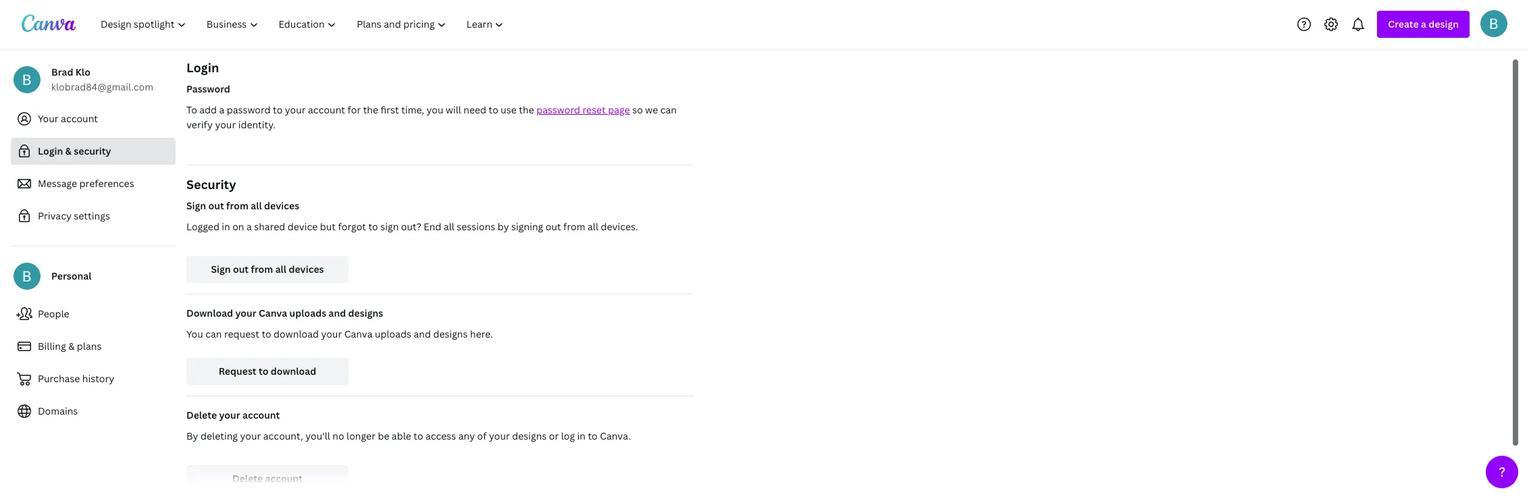 Task type: vqa. For each thing, say whether or not it's contained in the screenshot.
Logged on the left top
yes



Task type: describe. For each thing, give the bounding box(es) containing it.
create a design button
[[1378, 11, 1470, 38]]

all up shared
[[251, 199, 262, 212]]

1 password from the left
[[227, 103, 271, 116]]

from inside button
[[251, 263, 273, 276]]

devices inside sign out from all devices button
[[289, 263, 324, 276]]

to inside request to download button
[[259, 365, 269, 378]]

request to download
[[219, 365, 316, 378]]

personal
[[51, 270, 91, 282]]

0 horizontal spatial canva
[[259, 307, 287, 320]]

request to download button
[[186, 358, 349, 385]]

0 vertical spatial sign out from all devices
[[186, 199, 299, 212]]

your down the delete your account
[[240, 430, 261, 443]]

1 vertical spatial out
[[546, 220, 561, 233]]

account,
[[263, 430, 303, 443]]

for
[[348, 103, 361, 116]]

privacy settings
[[38, 209, 110, 222]]

of
[[477, 430, 487, 443]]

you can request to download your canva uploads and designs here.
[[186, 328, 493, 340]]

add
[[199, 103, 217, 116]]

request
[[224, 328, 259, 340]]

1 vertical spatial from
[[564, 220, 585, 233]]

download inside request to download button
[[271, 365, 316, 378]]

your up deleting
[[219, 409, 240, 422]]

devices.
[[601, 220, 638, 233]]

security
[[74, 145, 111, 157]]

message preferences
[[38, 177, 134, 190]]

account right your
[[61, 112, 98, 125]]

download
[[186, 307, 233, 320]]

you
[[186, 328, 203, 340]]

so
[[632, 103, 643, 116]]

request
[[219, 365, 256, 378]]

by
[[186, 430, 198, 443]]

your down download your canva uploads and designs
[[321, 328, 342, 340]]

domains
[[38, 405, 78, 418]]

your account
[[38, 112, 98, 125]]

you'll
[[306, 430, 330, 443]]

0 horizontal spatial designs
[[348, 307, 383, 320]]

login for login & security
[[38, 145, 63, 157]]

we
[[645, 103, 658, 116]]

reset
[[583, 103, 606, 116]]

be
[[378, 430, 389, 443]]

account inside button
[[265, 472, 303, 485]]

purchase history link
[[11, 365, 176, 393]]

on
[[233, 220, 244, 233]]

1 horizontal spatial and
[[414, 328, 431, 340]]

sign
[[380, 220, 399, 233]]

1 vertical spatial uploads
[[375, 328, 411, 340]]

sign out from all devices button
[[186, 256, 349, 283]]

0 horizontal spatial can
[[206, 328, 222, 340]]

0 vertical spatial devices
[[264, 199, 299, 212]]

here.
[[470, 328, 493, 340]]

password reset page link
[[537, 103, 630, 116]]

out?
[[401, 220, 422, 233]]

log
[[561, 430, 575, 443]]

to
[[186, 103, 197, 116]]

create a design
[[1389, 18, 1459, 30]]

your right of
[[489, 430, 510, 443]]

so we can verify your identity.
[[186, 103, 677, 131]]

security
[[186, 176, 236, 193]]

time,
[[401, 103, 424, 116]]

forgot
[[338, 220, 366, 233]]

all right end
[[444, 220, 455, 233]]

deleting
[[201, 430, 238, 443]]

your account link
[[11, 105, 176, 132]]

2 horizontal spatial designs
[[512, 430, 547, 443]]

logged in on a shared device but forgot to sign out? end all sessions by signing out from all devices.
[[186, 220, 638, 233]]

people
[[38, 307, 69, 320]]

top level navigation element
[[92, 11, 516, 38]]

page
[[608, 103, 630, 116]]

will
[[446, 103, 461, 116]]

use
[[501, 103, 517, 116]]

login & security
[[38, 145, 111, 157]]

plans
[[77, 340, 102, 353]]

privacy settings link
[[11, 203, 176, 230]]

domains link
[[11, 398, 176, 425]]

billing
[[38, 340, 66, 353]]

shared
[[254, 220, 285, 233]]

end
[[424, 220, 441, 233]]

history
[[82, 372, 114, 385]]

create
[[1389, 18, 1419, 30]]



Task type: locate. For each thing, give the bounding box(es) containing it.
delete up the by at left bottom
[[186, 409, 217, 422]]

0 vertical spatial &
[[65, 145, 72, 157]]

0 horizontal spatial in
[[222, 220, 230, 233]]

message
[[38, 177, 77, 190]]

logged
[[186, 220, 219, 233]]

uploads
[[290, 307, 326, 320], [375, 328, 411, 340]]

all inside button
[[275, 263, 287, 276]]

login up password
[[186, 59, 219, 76]]

1 vertical spatial delete
[[232, 472, 263, 485]]

1 horizontal spatial delete
[[232, 472, 263, 485]]

klo
[[75, 66, 90, 78]]

account up account,
[[243, 409, 280, 422]]

1 horizontal spatial login
[[186, 59, 219, 76]]

purchase history
[[38, 372, 114, 385]]

0 horizontal spatial delete
[[186, 409, 217, 422]]

in right log
[[577, 430, 586, 443]]

a left design
[[1421, 18, 1427, 30]]

verify
[[186, 118, 213, 131]]

1 vertical spatial sign out from all devices
[[211, 263, 324, 276]]

1 horizontal spatial canva
[[344, 328, 373, 340]]

1 horizontal spatial uploads
[[375, 328, 411, 340]]

by
[[498, 220, 509, 233]]

0 vertical spatial uploads
[[290, 307, 326, 320]]

password
[[227, 103, 271, 116], [537, 103, 580, 116]]

login down your
[[38, 145, 63, 157]]

&
[[65, 145, 72, 157], [68, 340, 75, 353]]

& left security
[[65, 145, 72, 157]]

longer
[[347, 430, 376, 443]]

& for login
[[65, 145, 72, 157]]

all down shared
[[275, 263, 287, 276]]

settings
[[74, 209, 110, 222]]

0 horizontal spatial and
[[329, 307, 346, 320]]

your inside so we can verify your identity.
[[215, 118, 236, 131]]

0 horizontal spatial uploads
[[290, 307, 326, 320]]

design
[[1429, 18, 1459, 30]]

0 vertical spatial out
[[208, 199, 224, 212]]

your down the add
[[215, 118, 236, 131]]

download your canva uploads and designs
[[186, 307, 383, 320]]

and up you can request to download your canva uploads and designs here.
[[329, 307, 346, 320]]

0 vertical spatial designs
[[348, 307, 383, 320]]

the
[[363, 103, 378, 116], [519, 103, 534, 116]]

delete inside button
[[232, 472, 263, 485]]

1 horizontal spatial out
[[233, 263, 249, 276]]

sign
[[186, 199, 206, 212], [211, 263, 231, 276]]

can right we
[[660, 103, 677, 116]]

login
[[186, 59, 219, 76], [38, 145, 63, 157]]

0 vertical spatial from
[[226, 199, 249, 212]]

devices up shared
[[264, 199, 299, 212]]

delete for delete account
[[232, 472, 263, 485]]

2 vertical spatial designs
[[512, 430, 547, 443]]

1 vertical spatial download
[[271, 365, 316, 378]]

1 horizontal spatial the
[[519, 103, 534, 116]]

all
[[251, 199, 262, 212], [444, 220, 455, 233], [588, 220, 599, 233], [275, 263, 287, 276]]

0 horizontal spatial a
[[219, 103, 225, 116]]

2 vertical spatial a
[[247, 220, 252, 233]]

1 horizontal spatial in
[[577, 430, 586, 443]]

1 horizontal spatial password
[[537, 103, 580, 116]]

privacy
[[38, 209, 72, 222]]

1 the from the left
[[363, 103, 378, 116]]

password up identity.
[[227, 103, 271, 116]]

delete for delete your account
[[186, 409, 217, 422]]

from
[[226, 199, 249, 212], [564, 220, 585, 233], [251, 263, 273, 276]]

account down account,
[[265, 472, 303, 485]]

able
[[392, 430, 411, 443]]

& left plans
[[68, 340, 75, 353]]

canva.
[[600, 430, 631, 443]]

preferences
[[79, 177, 134, 190]]

download right request
[[271, 365, 316, 378]]

1 horizontal spatial sign
[[211, 263, 231, 276]]

the right for
[[363, 103, 378, 116]]

0 vertical spatial a
[[1421, 18, 1427, 30]]

out inside button
[[233, 263, 249, 276]]

2 password from the left
[[537, 103, 580, 116]]

brad klo klobrad84@gmail.com
[[51, 66, 153, 93]]

0 horizontal spatial sign
[[186, 199, 206, 212]]

login inside "link"
[[38, 145, 63, 157]]

1 vertical spatial login
[[38, 145, 63, 157]]

login & security link
[[11, 138, 176, 165]]

can right you
[[206, 328, 222, 340]]

download down download your canva uploads and designs
[[274, 328, 319, 340]]

a right the add
[[219, 103, 225, 116]]

need
[[464, 103, 486, 116]]

0 horizontal spatial login
[[38, 145, 63, 157]]

0 vertical spatial download
[[274, 328, 319, 340]]

1 vertical spatial canva
[[344, 328, 373, 340]]

0 vertical spatial canva
[[259, 307, 287, 320]]

a right on
[[247, 220, 252, 233]]

but
[[320, 220, 336, 233]]

1 vertical spatial sign
[[211, 263, 231, 276]]

message preferences link
[[11, 170, 176, 197]]

2 horizontal spatial from
[[564, 220, 585, 233]]

in left on
[[222, 220, 230, 233]]

1 vertical spatial can
[[206, 328, 222, 340]]

designs
[[348, 307, 383, 320], [433, 328, 468, 340], [512, 430, 547, 443]]

from down shared
[[251, 263, 273, 276]]

canva
[[259, 307, 287, 320], [344, 328, 373, 340]]

0 vertical spatial can
[[660, 103, 677, 116]]

0 vertical spatial delete
[[186, 409, 217, 422]]

1 vertical spatial in
[[577, 430, 586, 443]]

klobrad84@gmail.com
[[51, 80, 153, 93]]

your up request
[[235, 307, 256, 320]]

billing & plans link
[[11, 333, 176, 360]]

0 vertical spatial and
[[329, 307, 346, 320]]

1 vertical spatial devices
[[289, 263, 324, 276]]

0 vertical spatial sign
[[186, 199, 206, 212]]

delete account button
[[186, 465, 349, 492]]

delete
[[186, 409, 217, 422], [232, 472, 263, 485]]

delete account
[[232, 472, 303, 485]]

1 vertical spatial designs
[[433, 328, 468, 340]]

password
[[186, 82, 230, 95]]

1 horizontal spatial can
[[660, 103, 677, 116]]

can inside so we can verify your identity.
[[660, 103, 677, 116]]

by deleting your account, you'll no longer be able to access any of your designs or log in to canva.
[[186, 430, 631, 443]]

signing
[[511, 220, 543, 233]]

brad
[[51, 66, 73, 78]]

sign out from all devices inside button
[[211, 263, 324, 276]]

login for login
[[186, 59, 219, 76]]

to add a password to your account for the first time, you will need to use the password reset page
[[186, 103, 630, 116]]

download
[[274, 328, 319, 340], [271, 365, 316, 378]]

sign up logged
[[186, 199, 206, 212]]

designs up you can request to download your canva uploads and designs here.
[[348, 307, 383, 320]]

0 horizontal spatial the
[[363, 103, 378, 116]]

sign inside sign out from all devices button
[[211, 263, 231, 276]]

0 horizontal spatial out
[[208, 199, 224, 212]]

account left for
[[308, 103, 345, 116]]

2 horizontal spatial out
[[546, 220, 561, 233]]

2 vertical spatial out
[[233, 263, 249, 276]]

0 vertical spatial in
[[222, 220, 230, 233]]

1 horizontal spatial a
[[247, 220, 252, 233]]

and left here.
[[414, 328, 431, 340]]

sign out from all devices up on
[[186, 199, 299, 212]]

brad klo image
[[1481, 10, 1508, 37]]

1 horizontal spatial designs
[[433, 328, 468, 340]]

designs left "or"
[[512, 430, 547, 443]]

out right signing at the top of the page
[[546, 220, 561, 233]]

sign out from all devices down shared
[[211, 263, 324, 276]]

out down the security
[[208, 199, 224, 212]]

the right use
[[519, 103, 534, 116]]

any
[[459, 430, 475, 443]]

2 horizontal spatial a
[[1421, 18, 1427, 30]]

delete down deleting
[[232, 472, 263, 485]]

sessions
[[457, 220, 495, 233]]

2 the from the left
[[519, 103, 534, 116]]

in
[[222, 220, 230, 233], [577, 430, 586, 443]]

or
[[549, 430, 559, 443]]

billing & plans
[[38, 340, 102, 353]]

a
[[1421, 18, 1427, 30], [219, 103, 225, 116], [247, 220, 252, 233]]

device
[[288, 220, 318, 233]]

devices down device
[[289, 263, 324, 276]]

2 vertical spatial from
[[251, 263, 273, 276]]

your left for
[[285, 103, 306, 116]]

from up on
[[226, 199, 249, 212]]

0 horizontal spatial from
[[226, 199, 249, 212]]

people link
[[11, 301, 176, 328]]

a inside dropdown button
[[1421, 18, 1427, 30]]

password left reset
[[537, 103, 580, 116]]

your
[[285, 103, 306, 116], [215, 118, 236, 131], [235, 307, 256, 320], [321, 328, 342, 340], [219, 409, 240, 422], [240, 430, 261, 443], [489, 430, 510, 443]]

1 vertical spatial and
[[414, 328, 431, 340]]

sign out from all devices
[[186, 199, 299, 212], [211, 263, 324, 276]]

first
[[381, 103, 399, 116]]

1 vertical spatial &
[[68, 340, 75, 353]]

designs left here.
[[433, 328, 468, 340]]

delete your account
[[186, 409, 280, 422]]

purchase
[[38, 372, 80, 385]]

identity.
[[238, 118, 276, 131]]

0 horizontal spatial password
[[227, 103, 271, 116]]

from left devices.
[[564, 220, 585, 233]]

no
[[333, 430, 344, 443]]

& for billing
[[68, 340, 75, 353]]

out down on
[[233, 263, 249, 276]]

& inside "link"
[[65, 145, 72, 157]]

1 horizontal spatial from
[[251, 263, 273, 276]]

0 vertical spatial login
[[186, 59, 219, 76]]

access
[[426, 430, 456, 443]]

your
[[38, 112, 59, 125]]

sign up download
[[211, 263, 231, 276]]

1 vertical spatial a
[[219, 103, 225, 116]]

and
[[329, 307, 346, 320], [414, 328, 431, 340]]

to
[[273, 103, 283, 116], [489, 103, 498, 116], [368, 220, 378, 233], [262, 328, 271, 340], [259, 365, 269, 378], [414, 430, 423, 443], [588, 430, 598, 443]]

you
[[427, 103, 444, 116]]

can
[[660, 103, 677, 116], [206, 328, 222, 340]]

all left devices.
[[588, 220, 599, 233]]



